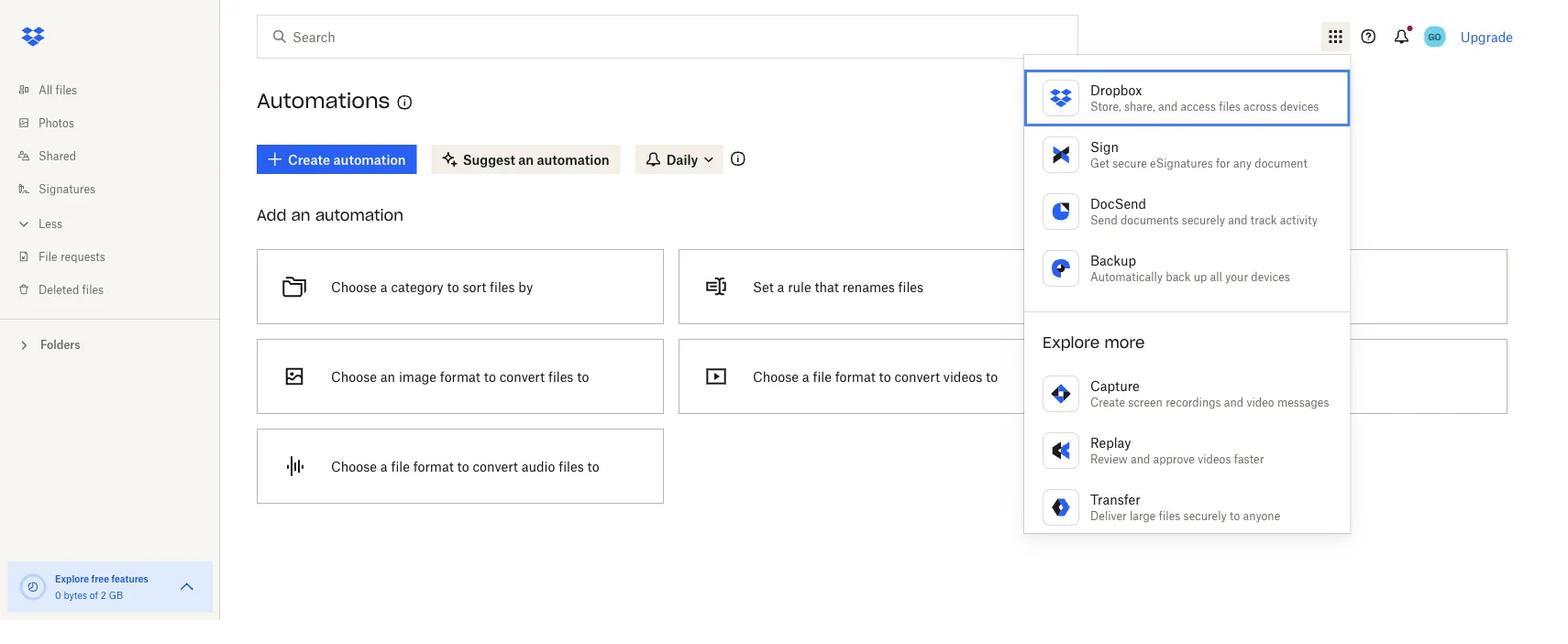 Task type: vqa. For each thing, say whether or not it's contained in the screenshot.
the 14
no



Task type: locate. For each thing, give the bounding box(es) containing it.
choose for choose a file format to convert audio files to
[[331, 459, 377, 475]]

videos inside button
[[944, 369, 983, 385]]

explore inside explore free features 0 bytes of 2 gb
[[55, 574, 89, 585]]

sign
[[1091, 139, 1119, 155]]

file requests
[[39, 250, 105, 264]]

explore up bytes
[[55, 574, 89, 585]]

quota usage element
[[18, 573, 48, 603]]

and right review
[[1131, 453, 1150, 466]]

securely inside transfer deliver large files securely to anyone
[[1184, 510, 1227, 523]]

files
[[56, 83, 77, 97], [1219, 100, 1241, 113], [490, 279, 515, 295], [899, 279, 924, 295], [1227, 279, 1252, 295], [82, 283, 104, 297], [548, 369, 574, 385], [559, 459, 584, 475], [1159, 510, 1181, 523]]

up
[[1194, 270, 1207, 284]]

deliver
[[1091, 510, 1127, 523]]

automations
[[257, 88, 390, 114]]

1 horizontal spatial file
[[813, 369, 832, 385]]

and inside dropbox store, share, and access files across devices
[[1159, 100, 1178, 113]]

and
[[1159, 100, 1178, 113], [1228, 213, 1248, 227], [1224, 396, 1244, 410], [1131, 453, 1150, 466]]

choose a category to sort files by button
[[249, 242, 671, 332]]

1 horizontal spatial explore
[[1043, 333, 1100, 352]]

backup
[[1091, 253, 1136, 268]]

photos link
[[15, 106, 220, 139]]

a for choose a file format to convert audio files to
[[381, 459, 388, 475]]

backup automatically back up all your devices
[[1091, 253, 1290, 284]]

sign get secure esignatures for any document
[[1091, 139, 1308, 170]]

choose inside 'button'
[[331, 279, 377, 295]]

file down that
[[813, 369, 832, 385]]

secure
[[1113, 156, 1147, 170]]

explore free features 0 bytes of 2 gb
[[55, 574, 148, 602]]

free
[[91, 574, 109, 585]]

format down renames
[[835, 369, 876, 385]]

dropbox image
[[15, 18, 51, 55]]

files inside 'button'
[[490, 279, 515, 295]]

0 horizontal spatial an
[[291, 206, 311, 225]]

audio
[[522, 459, 555, 475]]

devices
[[1280, 100, 1319, 113], [1251, 270, 1290, 284]]

securely
[[1182, 213, 1225, 227], [1184, 510, 1227, 523]]

for
[[1216, 156, 1231, 170]]

a inside 'button'
[[381, 279, 388, 295]]

convert for audio
[[473, 459, 518, 475]]

deleted files
[[39, 283, 104, 297]]

1 vertical spatial securely
[[1184, 510, 1227, 523]]

capture create screen recordings and video messages
[[1091, 378, 1330, 410]]

a for choose a file format to convert videos to
[[802, 369, 810, 385]]

devices right your
[[1251, 270, 1290, 284]]

1 vertical spatial videos
[[1198, 453, 1231, 466]]

securely inside the docsend send documents securely and track activity
[[1182, 213, 1225, 227]]

and right share, at the right top of page
[[1159, 100, 1178, 113]]

and left track
[[1228, 213, 1248, 227]]

screen
[[1128, 396, 1163, 410]]

1 vertical spatial an
[[381, 369, 395, 385]]

choose a file format to convert videos to
[[753, 369, 998, 385]]

1 horizontal spatial an
[[381, 369, 395, 385]]

convert inside button
[[500, 369, 545, 385]]

set a rule that renames files
[[753, 279, 924, 295]]

format right image
[[440, 369, 481, 385]]

list containing all files
[[0, 62, 220, 319]]

an for add
[[291, 206, 311, 225]]

0 vertical spatial securely
[[1182, 213, 1225, 227]]

an right the add
[[291, 206, 311, 225]]

all files link
[[15, 73, 220, 106]]

convert
[[1175, 279, 1223, 295]]

0 vertical spatial an
[[291, 206, 311, 225]]

format down image
[[413, 459, 454, 475]]

and inside replay review and approve videos faster
[[1131, 453, 1150, 466]]

more
[[1105, 333, 1145, 352]]

explore for explore free features 0 bytes of 2 gb
[[55, 574, 89, 585]]

and left video
[[1224, 396, 1244, 410]]

choose a file format to convert videos to button
[[671, 332, 1093, 422]]

0 vertical spatial file
[[813, 369, 832, 385]]

0 horizontal spatial file
[[391, 459, 410, 475]]

messages
[[1278, 396, 1330, 410]]

1 vertical spatial file
[[391, 459, 410, 475]]

0 vertical spatial devices
[[1280, 100, 1319, 113]]

renames
[[843, 279, 895, 295]]

file down image
[[391, 459, 410, 475]]

0 horizontal spatial videos
[[944, 369, 983, 385]]

an
[[291, 206, 311, 225], [381, 369, 395, 385]]

a inside button
[[777, 279, 785, 295]]

format inside button
[[440, 369, 481, 385]]

choose for choose a category to sort files by
[[331, 279, 377, 295]]

a
[[381, 279, 388, 295], [777, 279, 785, 295], [802, 369, 810, 385], [381, 459, 388, 475]]

to inside "button"
[[1255, 279, 1268, 295]]

format
[[440, 369, 481, 385], [835, 369, 876, 385], [413, 459, 454, 475]]

automatically
[[1091, 270, 1163, 284]]

0 vertical spatial videos
[[944, 369, 983, 385]]

features
[[111, 574, 148, 585]]

transfer deliver large files securely to anyone
[[1091, 492, 1281, 523]]

to inside transfer deliver large files securely to anyone
[[1230, 510, 1240, 523]]

file
[[813, 369, 832, 385], [391, 459, 410, 475]]

an inside button
[[381, 369, 395, 385]]

1 vertical spatial explore
[[55, 574, 89, 585]]

pdfs
[[1271, 279, 1303, 295]]

get
[[1091, 156, 1110, 170]]

to inside 'button'
[[447, 279, 459, 295]]

create
[[1091, 396, 1125, 410]]

gb
[[109, 590, 123, 602]]

0 horizontal spatial explore
[[55, 574, 89, 585]]

devices right across
[[1280, 100, 1319, 113]]

explore left more
[[1043, 333, 1100, 352]]

that
[[815, 279, 839, 295]]

choose inside button
[[331, 369, 377, 385]]

to
[[447, 279, 459, 295], [1255, 279, 1268, 295], [484, 369, 496, 385], [577, 369, 589, 385], [879, 369, 891, 385], [986, 369, 998, 385], [457, 459, 469, 475], [587, 459, 600, 475], [1230, 510, 1240, 523]]

1 horizontal spatial videos
[[1198, 453, 1231, 466]]

access
[[1181, 100, 1216, 113]]

store,
[[1091, 100, 1122, 113]]

format for files
[[440, 369, 481, 385]]

list
[[0, 62, 220, 319]]

approve
[[1153, 453, 1195, 466]]

docsend
[[1091, 196, 1147, 211]]

convert files to pdfs
[[1175, 279, 1303, 295]]

0 vertical spatial explore
[[1043, 333, 1100, 352]]

an left image
[[381, 369, 395, 385]]

activity
[[1280, 213, 1318, 227]]

securely left the anyone
[[1184, 510, 1227, 523]]

securely up the backup automatically back up all your devices
[[1182, 213, 1225, 227]]

shared link
[[15, 139, 220, 172]]

explore
[[1043, 333, 1100, 352], [55, 574, 89, 585]]

set a rule that renames files button
[[671, 242, 1093, 332]]

file
[[39, 250, 57, 264]]

all
[[1210, 270, 1223, 284]]

1 vertical spatial devices
[[1251, 270, 1290, 284]]

file for choose a file format to convert audio files to
[[391, 459, 410, 475]]



Task type: describe. For each thing, give the bounding box(es) containing it.
choose a category to sort files by
[[331, 279, 533, 295]]

add an automation
[[257, 206, 404, 225]]

convert for videos
[[895, 369, 940, 385]]

less
[[39, 217, 62, 231]]

anyone
[[1243, 510, 1281, 523]]

files inside transfer deliver large files securely to anyone
[[1159, 510, 1181, 523]]

send
[[1091, 213, 1118, 227]]

file for choose a file format to convert videos to
[[813, 369, 832, 385]]

large
[[1130, 510, 1156, 523]]

document
[[1255, 156, 1308, 170]]

explore for explore more
[[1043, 333, 1100, 352]]

format for audio
[[413, 459, 454, 475]]

track
[[1251, 213, 1277, 227]]

review
[[1091, 453, 1128, 466]]

dropbox
[[1091, 82, 1142, 98]]

video
[[1247, 396, 1275, 410]]

dropbox store, share, and access files across devices
[[1091, 82, 1319, 113]]

add
[[257, 206, 287, 225]]

of
[[90, 590, 98, 602]]

choose a file format to convert audio files to button
[[249, 422, 671, 512]]

file requests link
[[15, 240, 220, 273]]

videos inside replay review and approve videos faster
[[1198, 453, 1231, 466]]

all
[[39, 83, 53, 97]]

image
[[399, 369, 437, 385]]

an for choose
[[381, 369, 395, 385]]

set
[[753, 279, 774, 295]]

your
[[1225, 270, 1248, 284]]

format for videos
[[835, 369, 876, 385]]

convert for files
[[500, 369, 545, 385]]

automation
[[315, 206, 404, 225]]

less image
[[15, 215, 33, 233]]

recordings
[[1166, 396, 1221, 410]]

by
[[519, 279, 533, 295]]

click to watch a demo video image
[[394, 92, 416, 114]]

replay review and approve videos faster
[[1091, 435, 1264, 466]]

transfer
[[1091, 492, 1141, 508]]

any
[[1234, 156, 1252, 170]]

choose a file format to convert audio files to
[[331, 459, 600, 475]]

devices inside dropbox store, share, and access files across devices
[[1280, 100, 1319, 113]]

signatures
[[39, 182, 95, 196]]

files inside button
[[559, 459, 584, 475]]

folders
[[40, 338, 80, 352]]

and inside the docsend send documents securely and track activity
[[1228, 213, 1248, 227]]

choose an image format to convert files to
[[331, 369, 589, 385]]

rule
[[788, 279, 811, 295]]

across
[[1244, 100, 1277, 113]]

docsend send documents securely and track activity
[[1091, 196, 1318, 227]]

0
[[55, 590, 61, 602]]

share,
[[1125, 100, 1156, 113]]

sort
[[463, 279, 486, 295]]

signatures link
[[15, 172, 220, 205]]

files inside dropbox store, share, and access files across devices
[[1219, 100, 1241, 113]]

photos
[[39, 116, 74, 130]]

back
[[1166, 270, 1191, 284]]

choose an image format to convert files to button
[[249, 332, 671, 422]]

category
[[391, 279, 444, 295]]

add an automation main content
[[249, 132, 1557, 621]]

devices inside the backup automatically back up all your devices
[[1251, 270, 1290, 284]]

choose for choose a file format to convert videos to
[[753, 369, 799, 385]]

upgrade
[[1461, 29, 1513, 44]]

esignatures
[[1150, 156, 1213, 170]]

documents
[[1121, 213, 1179, 227]]

folders button
[[0, 331, 220, 358]]

convert files to pdfs button
[[1093, 242, 1515, 332]]

explore more
[[1043, 333, 1145, 352]]

choose for choose an image format to convert files to
[[331, 369, 377, 385]]

2
[[101, 590, 106, 602]]

a for choose a category to sort files by
[[381, 279, 388, 295]]

files inside "button"
[[1227, 279, 1252, 295]]

all files
[[39, 83, 77, 97]]

a for set a rule that renames files
[[777, 279, 785, 295]]

deleted
[[39, 283, 79, 297]]

bytes
[[64, 590, 87, 602]]

replay
[[1091, 435, 1131, 451]]

upgrade link
[[1461, 29, 1513, 44]]

deleted files link
[[15, 273, 220, 306]]

shared
[[39, 149, 76, 163]]

requests
[[60, 250, 105, 264]]

capture
[[1091, 378, 1140, 394]]

faster
[[1234, 453, 1264, 466]]

and inside capture create screen recordings and video messages
[[1224, 396, 1244, 410]]



